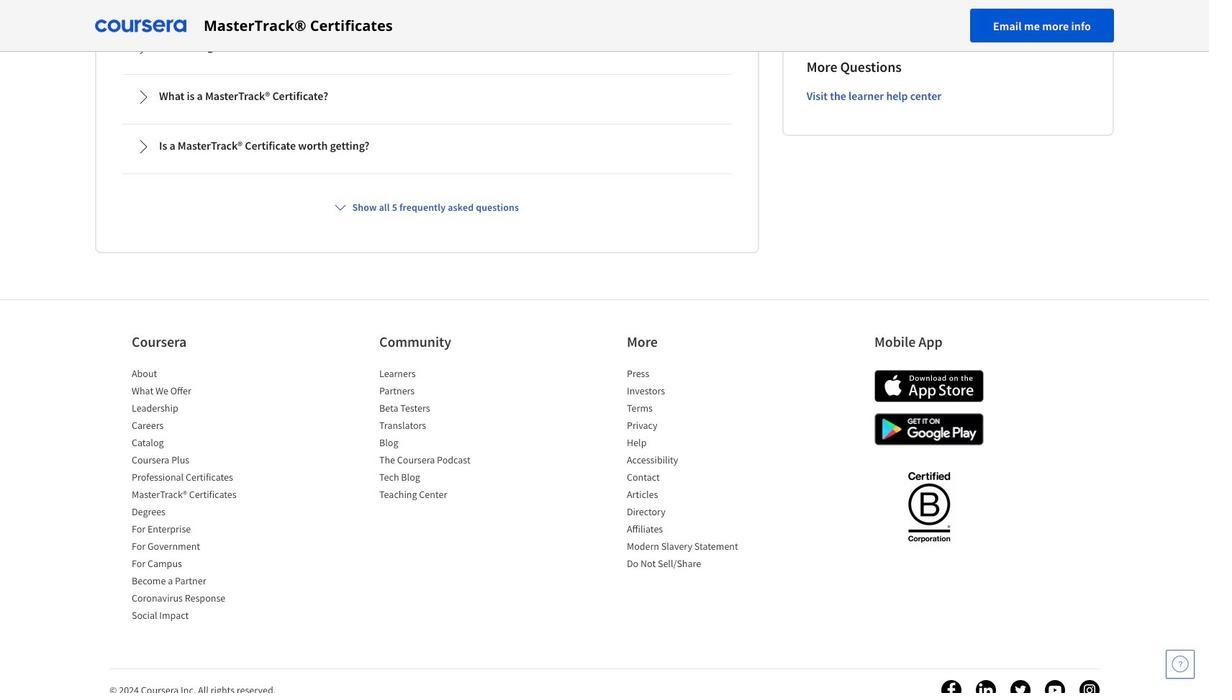 Task type: locate. For each thing, give the bounding box(es) containing it.
1 horizontal spatial list
[[379, 367, 502, 505]]

coursera facebook image
[[942, 680, 962, 693]]

0 horizontal spatial list
[[132, 367, 254, 626]]

coursera linkedin image
[[976, 680, 996, 693]]

coursera youtube image
[[1045, 680, 1065, 693]]

download on the app store image
[[875, 370, 984, 403]]

2 horizontal spatial list
[[627, 367, 749, 574]]

list
[[132, 367, 254, 626], [379, 367, 502, 505], [627, 367, 749, 574]]

help center image
[[1172, 656, 1189, 673]]

coursera twitter image
[[1011, 680, 1031, 693]]

list item
[[132, 367, 254, 384], [379, 367, 502, 384], [627, 367, 749, 384], [132, 384, 254, 401], [379, 384, 502, 401], [627, 384, 749, 401], [132, 401, 254, 418], [379, 401, 502, 418], [627, 401, 749, 418], [132, 418, 254, 436], [379, 418, 502, 436], [627, 418, 749, 436], [132, 436, 254, 453], [379, 436, 502, 453], [627, 436, 749, 453], [132, 453, 254, 470], [379, 453, 502, 470], [627, 453, 749, 470], [132, 470, 254, 487], [379, 470, 502, 487], [627, 470, 749, 487], [132, 487, 254, 505], [379, 487, 502, 505], [627, 487, 749, 505], [132, 505, 254, 522], [627, 505, 749, 522], [132, 522, 254, 539], [627, 522, 749, 539], [132, 539, 254, 557], [627, 539, 749, 557], [132, 557, 254, 574], [627, 557, 749, 574], [132, 574, 254, 591], [132, 591, 254, 608], [132, 608, 254, 626]]

logo of certified b corporation image
[[900, 464, 959, 550]]



Task type: vqa. For each thing, say whether or not it's contained in the screenshot.
1st list
yes



Task type: describe. For each thing, give the bounding box(es) containing it.
1 list from the left
[[132, 367, 254, 626]]

2 list from the left
[[379, 367, 502, 505]]

get it on google play image
[[875, 413, 984, 446]]

collapsed list
[[120, 22, 735, 177]]

coursera image
[[95, 14, 186, 37]]

coursera instagram image
[[1080, 680, 1100, 693]]

3 list from the left
[[627, 367, 749, 574]]



